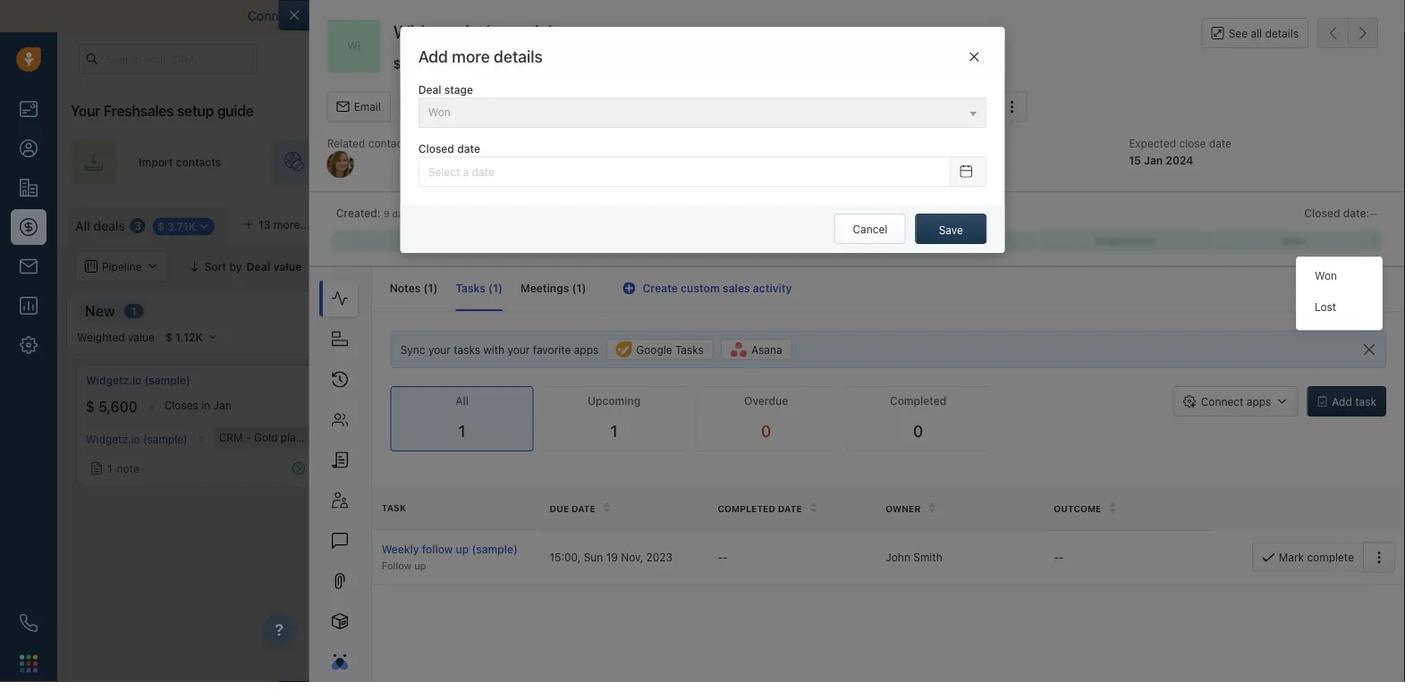 Task type: describe. For each thing, give the bounding box(es) containing it.
2 horizontal spatial days
[[1355, 399, 1379, 412]]

1 horizontal spatial deal
[[793, 386, 815, 398]]

meetings
[[521, 282, 569, 295]]

(sample) inside the techcave (sample) link
[[1270, 374, 1316, 387]]

add task
[[1332, 395, 1377, 408]]

plan
[[281, 431, 302, 444]]

gold for crm - gold plan monthly (sample)
[[254, 431, 278, 444]]

$ for widgetz.io (sample)
[[86, 399, 95, 416]]

bring in website leads link
[[271, 140, 485, 184]]

create for create custom sales activity
[[643, 282, 678, 295]]

) for notes ( 1 )
[[433, 282, 438, 295]]

0 horizontal spatial $ 5,600
[[86, 399, 138, 416]]

crm for crm - gold 
[[1345, 431, 1369, 444]]

tasks ( 1 )
[[456, 282, 503, 295]]

create sales sequence
[[1038, 156, 1155, 168]]

way
[[606, 8, 629, 23]]

improve
[[395, 8, 442, 23]]

1 horizontal spatial and
[[1206, 260, 1225, 273]]

import deals
[[1205, 216, 1270, 228]]

google tasks button
[[606, 339, 714, 361]]

(sample) up committed
[[484, 21, 555, 42]]

3
[[134, 220, 141, 232]]

to inside route leads to your team link
[[855, 156, 865, 168]]

container_wx8msf4aqz5i3rn1 image for 1
[[90, 463, 103, 475]]

0 horizontal spatial 1 note
[[107, 463, 139, 475]]

asana
[[752, 344, 782, 356]]

phone element
[[11, 606, 47, 641]]

1 vertical spatial add deal
[[769, 386, 815, 398]]

techcave
[[1218, 374, 1267, 387]]

13
[[259, 218, 271, 231]]

created:
[[336, 207, 381, 219]]

task
[[1356, 395, 1377, 408]]

guide
[[217, 102, 254, 119]]

settings
[[1119, 216, 1163, 228]]

closed date
[[418, 143, 480, 155]]

1 vertical spatial john
[[886, 551, 911, 564]]

add left -- link
[[1342, 216, 1363, 228]]

date for due date
[[572, 504, 596, 514]]

trial
[[941, 53, 959, 64]]

closes for $ 5,600
[[164, 399, 198, 412]]

) for meetings ( 1 )
[[582, 282, 586, 295]]

2 vertical spatial widgetz.io (sample) link
[[86, 433, 188, 446]]

$ 3,200
[[1218, 399, 1270, 416]]

closed date: --
[[1305, 207, 1379, 219]]

container_wx8msf4aqz5i3rn1 image for add deal
[[752, 386, 765, 398]]

asana button
[[721, 339, 792, 361]]

all inside button
[[1251, 27, 1262, 39]]

deals for all
[[93, 218, 125, 233]]

ago
[[415, 209, 431, 219]]

1 inside button
[[345, 260, 350, 273]]

add more details
[[418, 47, 543, 66]]

complete
[[1307, 551, 1354, 564]]

7
[[1346, 399, 1352, 412]]

2-
[[593, 8, 606, 23]]

ends
[[961, 53, 984, 64]]

(sample) down the $ 100 at the left
[[349, 431, 393, 444]]

route leads to your team
[[791, 156, 920, 168]]

leads inside 'link'
[[425, 156, 453, 168]]

your right invite
[[602, 156, 625, 168]]

$ for acme inc (sample)
[[377, 399, 386, 416]]

all inside widgetz.io (sample) dialog
[[456, 395, 469, 408]]

create custom sales activity
[[643, 282, 792, 295]]

2023
[[646, 551, 673, 564]]

1 horizontal spatial import
[[804, 8, 843, 23]]

tasks
[[454, 344, 480, 356]]

due
[[550, 504, 569, 514]]

$ for techcave (sample)
[[1218, 399, 1227, 416]]

notes
[[390, 282, 421, 295]]

freshworks switcher image
[[20, 655, 38, 673]]

all deal owners
[[461, 260, 540, 273]]

gold for crm - gold 
[[1380, 431, 1404, 444]]

connect your mailbox to improve deliverability and enable 2-way sync of email conversations. import all your sales data so you don't have to start from scratch.
[[248, 8, 1189, 23]]

date for closed date
[[457, 143, 480, 155]]

0 horizontal spatial note
[[117, 463, 139, 475]]

1 vertical spatial smith
[[914, 551, 943, 564]]

1 vertical spatial jan
[[213, 399, 231, 412]]

closes in jan
[[164, 399, 231, 412]]

deal stage
[[418, 84, 473, 96]]

in for $ 3,200
[[1334, 399, 1343, 412]]

close
[[1180, 137, 1206, 150]]

route leads to your team link
[[723, 140, 952, 184]]

add down asana
[[769, 386, 790, 398]]

Search field
[[1309, 251, 1398, 282]]

0 horizontal spatial to
[[380, 8, 392, 23]]

add inside widgetz.io (sample) dialog
[[1332, 395, 1353, 408]]

tasks inside button
[[675, 344, 704, 356]]

save button
[[915, 214, 987, 244]]

your trial ends in 21 days
[[916, 53, 1033, 64]]

contact
[[368, 137, 407, 150]]

see all details
[[1229, 27, 1299, 39]]

bring
[[339, 156, 367, 168]]

closed for closed date: --
[[1305, 207, 1341, 219]]

invite
[[571, 156, 599, 168]]

create for create sales sequence
[[1038, 156, 1072, 168]]

container_wx8msf4aqz5i3rn1 image inside the all deal owners button
[[442, 260, 454, 273]]

( for notes
[[424, 282, 428, 295]]

add deal inside button
[[1342, 216, 1388, 228]]

connect apps
[[1201, 395, 1272, 408]]

in for $ 5,600
[[201, 399, 210, 412]]

(sample) inside weekly follow up (sample) follow up
[[472, 543, 518, 556]]

demo
[[940, 302, 980, 319]]

meetings ( 1 )
[[521, 282, 586, 295]]

created: 9 days ago
[[336, 207, 431, 219]]

your up cancel button
[[868, 156, 891, 168]]

(sample) up the "closes in jan"
[[144, 374, 190, 387]]

outcome
[[1054, 504, 1102, 514]]

1 vertical spatial apps
[[1247, 395, 1272, 408]]

0 vertical spatial and
[[525, 8, 547, 23]]

create sales sequence link
[[970, 140, 1188, 184]]

new
[[85, 302, 115, 319]]

crm - gold plan monthly (sample)
[[219, 431, 393, 444]]

your right the sync
[[428, 344, 451, 356]]

sun
[[584, 551, 603, 564]]

closes for $ 3,200
[[1297, 399, 1331, 412]]

container_wx8msf4aqz5i3rn1 image inside settings "popup button"
[[1102, 216, 1115, 228]]

your left "data"
[[863, 8, 889, 23]]

0 vertical spatial john smith
[[862, 154, 921, 166]]

add more details dialog
[[401, 27, 1005, 253]]

all deals 3
[[75, 218, 141, 233]]

2 horizontal spatial sales
[[1075, 156, 1102, 168]]

expected
[[1129, 137, 1177, 150]]

route
[[791, 156, 821, 168]]

qualification
[[375, 302, 460, 319]]

more...
[[274, 218, 310, 231]]

all for deals
[[75, 218, 90, 233]]

1 horizontal spatial days
[[1012, 53, 1033, 64]]

in for $ 100
[[478, 399, 487, 412]]

bring in website leads
[[339, 156, 453, 168]]

import contacts
[[139, 156, 221, 168]]

container_wx8msf4aqz5i3rn1 image inside quotas and forecasting link
[[1149, 260, 1161, 273]]

2 team from the left
[[894, 156, 920, 168]]

1 horizontal spatial 1 note
[[398, 459, 430, 471]]

email
[[679, 8, 711, 23]]

0 horizontal spatial apps
[[574, 344, 599, 356]]

quotas and forecasting link
[[1149, 251, 1307, 282]]

custom
[[681, 282, 720, 295]]

(sample) down the "closes in jan"
[[143, 433, 188, 446]]

settings button
[[1093, 207, 1172, 237]]

0 horizontal spatial all
[[846, 8, 860, 23]]

import deals group
[[1180, 207, 1309, 237]]

sync
[[400, 344, 425, 356]]

Select a date text field
[[418, 157, 951, 187]]

0 down activity
[[747, 305, 754, 318]]

1 team from the left
[[628, 156, 654, 168]]

close image
[[1379, 12, 1388, 21]]

sequence
[[1105, 156, 1155, 168]]

Search your CRM... text field
[[79, 44, 258, 74]]

closes for $ 100
[[441, 399, 475, 412]]

deal for add deal button
[[1366, 216, 1388, 228]]

closes in nov
[[441, 399, 510, 412]]

google tasks
[[636, 344, 704, 356]]

data
[[926, 8, 953, 23]]

all for deal
[[461, 260, 475, 273]]

techcave (sample) link
[[1218, 373, 1316, 388]]

( for tasks
[[489, 282, 493, 295]]

2 acme inc (sample) link from the top
[[377, 431, 471, 444]]

your right with
[[508, 344, 530, 356]]

completed for completed date
[[718, 504, 776, 514]]

0 vertical spatial john
[[862, 154, 888, 166]]

import deals button
[[1180, 207, 1279, 237]]



Task type: locate. For each thing, give the bounding box(es) containing it.
closed up website
[[418, 143, 454, 155]]

your left freshsales
[[71, 102, 100, 119]]

leads down the closed date
[[425, 156, 453, 168]]

your for your freshsales setup guide
[[71, 102, 100, 119]]

import for import deals
[[1205, 216, 1239, 228]]

0 horizontal spatial deal
[[478, 260, 499, 273]]

2 ( from the left
[[489, 282, 493, 295]]

task
[[382, 503, 406, 513]]

weekly
[[382, 543, 419, 556]]

add up deal
[[418, 47, 448, 66]]

container_wx8msf4aqz5i3rn1 image right invite your team
[[658, 155, 673, 169]]

1 vertical spatial import
[[139, 156, 173, 168]]

2 -- from the left
[[1054, 551, 1064, 564]]

add deal up search field
[[1342, 216, 1388, 228]]

deal up tasks ( 1 )
[[478, 260, 499, 273]]

sales left sequence
[[1075, 156, 1102, 168]]

lost
[[1315, 301, 1337, 314]]

1 vertical spatial completed
[[718, 504, 776, 514]]

( for meetings
[[572, 282, 577, 295]]

1 horizontal spatial team
[[894, 156, 920, 168]]

1 closes from the left
[[164, 399, 198, 412]]

) for tasks ( 1 )
[[498, 282, 503, 295]]

0 horizontal spatial up
[[415, 560, 426, 572]]

mark complete
[[1279, 551, 1354, 564]]

1 horizontal spatial $ 5,600
[[393, 57, 440, 71]]

1 vertical spatial sales
[[1075, 156, 1102, 168]]

1 horizontal spatial up
[[456, 543, 469, 556]]

1 horizontal spatial connect
[[1201, 395, 1244, 408]]

0 down overdue
[[761, 422, 771, 441]]

closes in 7 days
[[1297, 399, 1379, 412]]

see
[[1229, 27, 1248, 39]]

1 horizontal spatial completed
[[890, 395, 947, 408]]

container_wx8msf4aqz5i3rn1 image left settings
[[1102, 216, 1115, 228]]

days
[[1012, 53, 1033, 64], [392, 209, 412, 219], [1355, 399, 1379, 412]]

1 horizontal spatial sales
[[893, 8, 923, 23]]

2 vertical spatial import
[[1205, 216, 1239, 228]]

john smith
[[862, 154, 921, 166], [886, 551, 943, 564]]

setup
[[177, 102, 214, 119]]

add
[[418, 47, 448, 66], [1342, 216, 1363, 228], [769, 386, 790, 398], [1332, 395, 1353, 408]]

favorite
[[533, 344, 571, 356]]

$ 5,600 left the "closes in jan"
[[86, 399, 138, 416]]

0 horizontal spatial leads
[[425, 156, 453, 168]]

2 crm from the left
[[1345, 431, 1369, 444]]

5,600 left the "closes in jan"
[[98, 399, 138, 416]]

days right the 7
[[1355, 399, 1379, 412]]

sync your tasks with your favorite apps
[[400, 344, 599, 356]]

0 vertical spatial connect
[[248, 8, 298, 23]]

to left start
[[1063, 8, 1075, 23]]

5,600 up deal
[[405, 57, 440, 71]]

0 right demo
[[996, 305, 1003, 318]]

1 horizontal spatial (
[[489, 282, 493, 295]]

applied
[[380, 260, 418, 273]]

2 horizontal spatial import
[[1205, 216, 1239, 228]]

team right invite
[[628, 156, 654, 168]]

smith down owner
[[914, 551, 943, 564]]

0 vertical spatial create
[[1038, 156, 1072, 168]]

0 horizontal spatial days
[[392, 209, 412, 219]]

1 horizontal spatial note
[[408, 459, 430, 471]]

apps down the techcave (sample) link
[[1247, 395, 1272, 408]]

more
[[452, 47, 490, 66]]

acme inc (sample) link down the sync
[[377, 373, 473, 388]]

smith up cancel button
[[891, 154, 921, 166]]

follow
[[382, 560, 412, 572]]

0 vertical spatial your
[[916, 53, 938, 64]]

connect left mailbox
[[248, 8, 298, 23]]

deliverability
[[446, 8, 521, 23]]

1 horizontal spatial details
[[1265, 27, 1299, 39]]

crm for crm - gold plan monthly (sample)
[[219, 431, 243, 444]]

1 vertical spatial widgetz.io (sample) link
[[86, 373, 190, 388]]

0 horizontal spatial closes
[[164, 399, 198, 412]]

2 inc from the top
[[408, 431, 423, 444]]

0 vertical spatial 5,600
[[405, 57, 440, 71]]

details for see all details
[[1265, 27, 1299, 39]]

to right mailbox
[[380, 8, 392, 23]]

1 horizontal spatial closed
[[1305, 207, 1341, 219]]

3 ) from the left
[[582, 282, 586, 295]]

follow
[[422, 543, 453, 556]]

create
[[1038, 156, 1072, 168], [643, 282, 678, 295]]

1 gold from the left
[[254, 431, 278, 444]]

john right route
[[862, 154, 888, 166]]

negotiation
[[1217, 302, 1295, 319]]

1 vertical spatial connect
[[1201, 395, 1244, 408]]

1 acme inc (sample) link from the top
[[377, 373, 473, 388]]

1 vertical spatial tasks
[[675, 344, 704, 356]]

widgetz.io (sample) dialog
[[279, 0, 1405, 683]]

1 horizontal spatial your
[[916, 53, 938, 64]]

0 vertical spatial add deal
[[1342, 216, 1388, 228]]

to right route
[[855, 156, 865, 168]]

0 horizontal spatial connect
[[248, 8, 298, 23]]

$ 5,600 inside widgetz.io (sample) dialog
[[393, 57, 440, 71]]

acme inc (sample) down 100
[[377, 431, 471, 444]]

1 ( from the left
[[424, 282, 428, 295]]

(sample) right follow
[[472, 543, 518, 556]]

details inside dialog
[[494, 47, 543, 66]]

import right conversations.
[[804, 8, 843, 23]]

techcave (sample)
[[1218, 374, 1316, 387]]

container_wx8msf4aqz5i3rn1 image
[[658, 155, 673, 169], [1102, 216, 1115, 228], [325, 260, 338, 273], [1149, 260, 1161, 273]]

you
[[973, 8, 995, 23]]

0 horizontal spatial 5,600
[[98, 399, 138, 416]]

container_wx8msf4aqz5i3rn1 image left the filter
[[325, 260, 338, 273]]

1 vertical spatial acme inc (sample) link
[[377, 431, 471, 444]]

of
[[664, 8, 676, 23]]

john down owner
[[886, 551, 911, 564]]

( right meetings
[[572, 282, 577, 295]]

15:00, sun 19 nov, 2023
[[550, 551, 673, 564]]

tasks right the google
[[675, 344, 704, 356]]

0 horizontal spatial --
[[718, 551, 728, 564]]

1 vertical spatial 5,600
[[98, 399, 138, 416]]

acme down the $ 100 at the left
[[377, 431, 405, 444]]

all left nov
[[456, 395, 469, 408]]

1 vertical spatial days
[[392, 209, 412, 219]]

sales inside widgetz.io (sample) dialog
[[723, 282, 750, 295]]

smith
[[891, 154, 921, 166], [914, 551, 943, 564]]

details right see
[[1265, 27, 1299, 39]]

call
[[427, 101, 446, 113]]

2 gold from the left
[[1380, 431, 1404, 444]]

) down all deal owners
[[498, 282, 503, 295]]

details for add more details
[[494, 47, 543, 66]]

freshsales
[[104, 102, 174, 119]]

1 horizontal spatial leads
[[824, 156, 852, 168]]

2 vertical spatial days
[[1355, 399, 1379, 412]]

crm down the "closes in jan"
[[219, 431, 243, 444]]

sales left activity
[[723, 282, 750, 295]]

3,200
[[1231, 399, 1270, 416]]

0 vertical spatial days
[[1012, 53, 1033, 64]]

team up cancel button
[[894, 156, 920, 168]]

1 -- from the left
[[718, 551, 728, 564]]

(sample) down closes in nov
[[426, 431, 471, 444]]

cancel button
[[835, 214, 906, 244]]

john smith up cancel button
[[862, 154, 921, 166]]

up right follow
[[456, 543, 469, 556]]

sales
[[893, 8, 923, 23], [1075, 156, 1102, 168], [723, 282, 750, 295]]

your left trial
[[916, 53, 938, 64]]

0 horizontal spatial closed
[[418, 143, 454, 155]]

have
[[1032, 8, 1060, 23]]

create inside widgetz.io (sample) dialog
[[643, 282, 678, 295]]

1 horizontal spatial create
[[1038, 156, 1072, 168]]

1 horizontal spatial add deal
[[1342, 216, 1388, 228]]

0 horizontal spatial and
[[525, 8, 547, 23]]

closed inside widgetz.io (sample) dialog
[[1305, 207, 1341, 219]]

acme inc (sample)
[[377, 374, 473, 387], [377, 431, 471, 444]]

0 vertical spatial up
[[456, 543, 469, 556]]

add deal down asana
[[769, 386, 815, 398]]

leads right route
[[824, 156, 852, 168]]

0 up owner
[[913, 422, 923, 441]]

start
[[1079, 8, 1106, 23]]

1 horizontal spatial crm
[[1345, 431, 1369, 444]]

scratch.
[[1141, 8, 1189, 23]]

acme up the $ 100 at the left
[[377, 374, 406, 387]]

filter
[[353, 260, 377, 273]]

$ 5,600
[[393, 57, 440, 71], [86, 399, 138, 416]]

widgetz.io
[[393, 21, 480, 42], [594, 154, 651, 166], [86, 374, 142, 387], [86, 433, 140, 446]]

1 horizontal spatial apps
[[1247, 395, 1272, 408]]

1 vertical spatial container_wx8msf4aqz5i3rn1 image
[[752, 386, 765, 398]]

crm
[[219, 431, 243, 444], [1345, 431, 1369, 444]]

0 horizontal spatial deals
[[93, 218, 125, 233]]

closed left date:
[[1305, 207, 1341, 219]]

crm down the 7
[[1345, 431, 1369, 444]]

$ inside widgetz.io (sample) dialog
[[393, 57, 401, 71]]

invite your team link
[[503, 140, 705, 184]]

5,600 inside widgetz.io (sample) dialog
[[405, 57, 440, 71]]

1 horizontal spatial closes
[[441, 399, 475, 412]]

100
[[389, 399, 414, 416]]

and
[[525, 8, 547, 23], [1206, 260, 1225, 273]]

widgetz.io (sample) link inside widgetz.io (sample) dialog
[[594, 154, 701, 166]]

(sample) right techcave
[[1270, 374, 1316, 387]]

add deal
[[1342, 216, 1388, 228], [769, 386, 815, 398]]

1 filter applied button
[[314, 251, 430, 282]]

phone image
[[20, 615, 38, 633]]

enable
[[550, 8, 590, 23]]

-- down completed date
[[718, 551, 728, 564]]

weekly follow up (sample) link
[[382, 542, 532, 558]]

all inside button
[[461, 260, 475, 273]]

discovery
[[664, 302, 731, 319]]

create left sequence
[[1038, 156, 1072, 168]]

$ 5,600 up deal
[[393, 57, 440, 71]]

add left 'task'
[[1332, 395, 1353, 408]]

1 vertical spatial all
[[461, 260, 475, 273]]

import up quotas and forecasting
[[1205, 216, 1239, 228]]

quotas and forecasting
[[1166, 260, 1289, 273]]

2 vertical spatial container_wx8msf4aqz5i3rn1 image
[[90, 463, 103, 475]]

deals inside button
[[1242, 216, 1270, 228]]

2 ) from the left
[[498, 282, 503, 295]]

all left the 3 on the left of page
[[75, 218, 90, 233]]

-- link
[[1370, 206, 1379, 221]]

0 vertical spatial smith
[[891, 154, 921, 166]]

0
[[747, 305, 754, 318], [996, 305, 1003, 318], [761, 422, 771, 441], [913, 422, 923, 441]]

1 horizontal spatial )
[[498, 282, 503, 295]]

notes ( 1 )
[[390, 282, 438, 295]]

(sample) right invite your team
[[654, 154, 701, 166]]

2 horizontal spatial (
[[572, 282, 577, 295]]

1 filter applied
[[345, 260, 418, 273]]

(sample) down tasks at the left bottom of page
[[427, 374, 473, 387]]

1 vertical spatial closed
[[1305, 207, 1341, 219]]

gold down add task button
[[1380, 431, 1404, 444]]

0 vertical spatial sales
[[893, 8, 923, 23]]

import for import contacts
[[139, 156, 173, 168]]

connect for connect apps
[[1201, 395, 1244, 408]]

add inside dialog
[[418, 47, 448, 66]]

0 horizontal spatial )
[[433, 282, 438, 295]]

see all details button
[[1202, 18, 1309, 48]]

and right quotas
[[1206, 260, 1225, 273]]

connect down techcave
[[1201, 395, 1244, 408]]

2 leads from the left
[[824, 156, 852, 168]]

container_wx8msf4aqz5i3rn1 image inside 1 filter applied button
[[325, 260, 338, 273]]

apps right favorite
[[574, 344, 599, 356]]

days right 9
[[392, 209, 412, 219]]

all left "data"
[[846, 8, 860, 23]]

⌘
[[329, 218, 339, 231]]

2 acme from the top
[[377, 431, 405, 444]]

leads
[[425, 156, 453, 168], [824, 156, 852, 168]]

deal for the all deal owners button
[[478, 260, 499, 273]]

1 vertical spatial deal
[[478, 260, 499, 273]]

1 vertical spatial create
[[643, 282, 678, 295]]

weekly follow up (sample) follow up
[[382, 543, 518, 572]]

up down follow
[[415, 560, 426, 572]]

) up qualification
[[433, 282, 438, 295]]

-
[[1370, 209, 1374, 219], [1374, 209, 1379, 219], [246, 431, 251, 444], [1372, 431, 1377, 444], [718, 551, 723, 564], [723, 551, 728, 564], [1054, 551, 1059, 564], [1059, 551, 1064, 564]]

9
[[384, 209, 390, 219]]

details right more
[[494, 47, 543, 66]]

your left mailbox
[[301, 8, 327, 23]]

related contact
[[327, 137, 407, 150]]

john smith down owner
[[886, 551, 943, 564]]

0 vertical spatial jan
[[1144, 154, 1163, 166]]

1 ) from the left
[[433, 282, 438, 295]]

2 acme inc (sample) from the top
[[377, 431, 471, 444]]

tasks down the all deal owners button
[[456, 282, 486, 295]]

0 horizontal spatial tasks
[[456, 282, 486, 295]]

in
[[987, 53, 995, 64], [370, 156, 379, 168], [201, 399, 210, 412], [478, 399, 487, 412], [1334, 399, 1343, 412]]

acme inc (sample) link down 100
[[377, 431, 471, 444]]

days right 21
[[1012, 53, 1033, 64]]

save
[[939, 224, 963, 236]]

date for completed date
[[778, 504, 802, 514]]

from
[[1110, 8, 1138, 23]]

) right meetings
[[582, 282, 586, 295]]

1 vertical spatial up
[[415, 560, 426, 572]]

inc up 100
[[409, 374, 424, 387]]

1 horizontal spatial gold
[[1380, 431, 1404, 444]]

all right see
[[1251, 27, 1262, 39]]

1 acme from the top
[[377, 374, 406, 387]]

$
[[393, 57, 401, 71], [86, 399, 95, 416], [377, 399, 386, 416], [1218, 399, 1227, 416]]

container_wx8msf4aqz5i3rn1 image inside the invite your team link
[[658, 155, 673, 169]]

container_wx8msf4aqz5i3rn1 image left quotas
[[1149, 260, 1161, 273]]

and left "enable" at top
[[525, 8, 547, 23]]

0 horizontal spatial details
[[494, 47, 543, 66]]

2 horizontal spatial container_wx8msf4aqz5i3rn1 image
[[752, 386, 765, 398]]

1 horizontal spatial deals
[[1242, 216, 1270, 228]]

no products
[[502, 431, 565, 444]]

with
[[483, 344, 505, 356]]

date inside add more details dialog
[[457, 143, 480, 155]]

0 horizontal spatial import
[[139, 156, 173, 168]]

15
[[1129, 154, 1141, 166]]

sales left "data"
[[893, 8, 923, 23]]

your for your trial ends in 21 days
[[916, 53, 938, 64]]

days inside created: 9 days ago
[[392, 209, 412, 219]]

0 vertical spatial tasks
[[456, 282, 486, 295]]

1 acme inc (sample) from the top
[[377, 374, 473, 387]]

deals up forecasting
[[1242, 216, 1270, 228]]

container_wx8msf4aqz5i3rn1 image
[[442, 260, 454, 273], [752, 386, 765, 398], [90, 463, 103, 475]]

deal right overdue
[[793, 386, 815, 398]]

0 horizontal spatial sales
[[723, 282, 750, 295]]

import inside button
[[1205, 216, 1239, 228]]

3 ( from the left
[[572, 282, 577, 295]]

connect inside widgetz.io (sample) dialog
[[1201, 395, 1244, 408]]

0 horizontal spatial completed
[[718, 504, 776, 514]]

2024
[[1166, 154, 1194, 166]]

deal up search field
[[1366, 216, 1388, 228]]

1 horizontal spatial container_wx8msf4aqz5i3rn1 image
[[442, 260, 454, 273]]

1 inc from the top
[[409, 374, 424, 387]]

date inside expected close date 15 jan 2024
[[1209, 137, 1232, 150]]

2 horizontal spatial )
[[582, 282, 586, 295]]

in inside 'link'
[[370, 156, 379, 168]]

import contacts link
[[71, 140, 253, 184]]

1 vertical spatial $ 5,600
[[86, 399, 138, 416]]

1 leads from the left
[[425, 156, 453, 168]]

jan inside expected close date 15 jan 2024
[[1144, 154, 1163, 166]]

-- down outcome
[[1054, 551, 1064, 564]]

13 more...
[[259, 218, 310, 231]]

1 vertical spatial john smith
[[886, 551, 943, 564]]

1 vertical spatial acme
[[377, 431, 405, 444]]

0 vertical spatial acme inc (sample) link
[[377, 373, 473, 388]]

2 horizontal spatial to
[[1063, 8, 1075, 23]]

acme inc (sample) down the sync
[[377, 374, 473, 387]]

create left custom
[[643, 282, 678, 295]]

closed inside add more details dialog
[[418, 143, 454, 155]]

1 horizontal spatial jan
[[1144, 154, 1163, 166]]

( down the all deal owners button
[[489, 282, 493, 295]]

0 vertical spatial acme
[[377, 374, 406, 387]]

your freshsales setup guide
[[71, 102, 254, 119]]

deals for import
[[1242, 216, 1270, 228]]

( right "notes"
[[424, 282, 428, 295]]

all up tasks ( 1 )
[[461, 260, 475, 273]]

3 closes from the left
[[1297, 399, 1331, 412]]

mark
[[1279, 551, 1304, 564]]

closed for closed date
[[418, 143, 454, 155]]

2 vertical spatial deal
[[793, 386, 815, 398]]

deals left the 3 on the left of page
[[93, 218, 125, 233]]

closes
[[164, 399, 198, 412], [441, 399, 475, 412], [1297, 399, 1331, 412]]

2 closes from the left
[[441, 399, 475, 412]]

completed for completed
[[890, 395, 947, 408]]

import left contacts
[[139, 156, 173, 168]]

connect
[[248, 8, 298, 23], [1201, 395, 1244, 408]]

deal
[[418, 84, 442, 96]]

mailbox
[[331, 8, 376, 23]]

invite your team
[[571, 156, 654, 168]]

completed date
[[718, 504, 802, 514]]

stage
[[444, 84, 473, 96]]

0 vertical spatial all
[[75, 218, 90, 233]]

completed
[[890, 395, 947, 408], [718, 504, 776, 514]]

1 vertical spatial and
[[1206, 260, 1225, 273]]

0 vertical spatial container_wx8msf4aqz5i3rn1 image
[[442, 260, 454, 273]]

0 horizontal spatial create
[[643, 282, 678, 295]]

details inside button
[[1265, 27, 1299, 39]]

no
[[502, 431, 516, 444]]

0 vertical spatial acme inc (sample)
[[377, 374, 473, 387]]

apps
[[574, 344, 599, 356], [1247, 395, 1272, 408]]

to
[[380, 8, 392, 23], [1063, 8, 1075, 23], [855, 156, 865, 168]]

13 more... button
[[234, 212, 320, 237]]

1 horizontal spatial 5,600
[[405, 57, 440, 71]]

conversations.
[[714, 8, 800, 23]]

0 horizontal spatial team
[[628, 156, 654, 168]]

1 crm from the left
[[219, 431, 243, 444]]

0 vertical spatial details
[[1265, 27, 1299, 39]]

email
[[354, 101, 381, 113]]

o
[[342, 218, 350, 231]]

connect for connect your mailbox to improve deliverability and enable 2-way sync of email conversations. import all your sales data so you don't have to start from scratch.
[[248, 8, 298, 23]]



Task type: vqa. For each thing, say whether or not it's contained in the screenshot.
SCHEDULED
no



